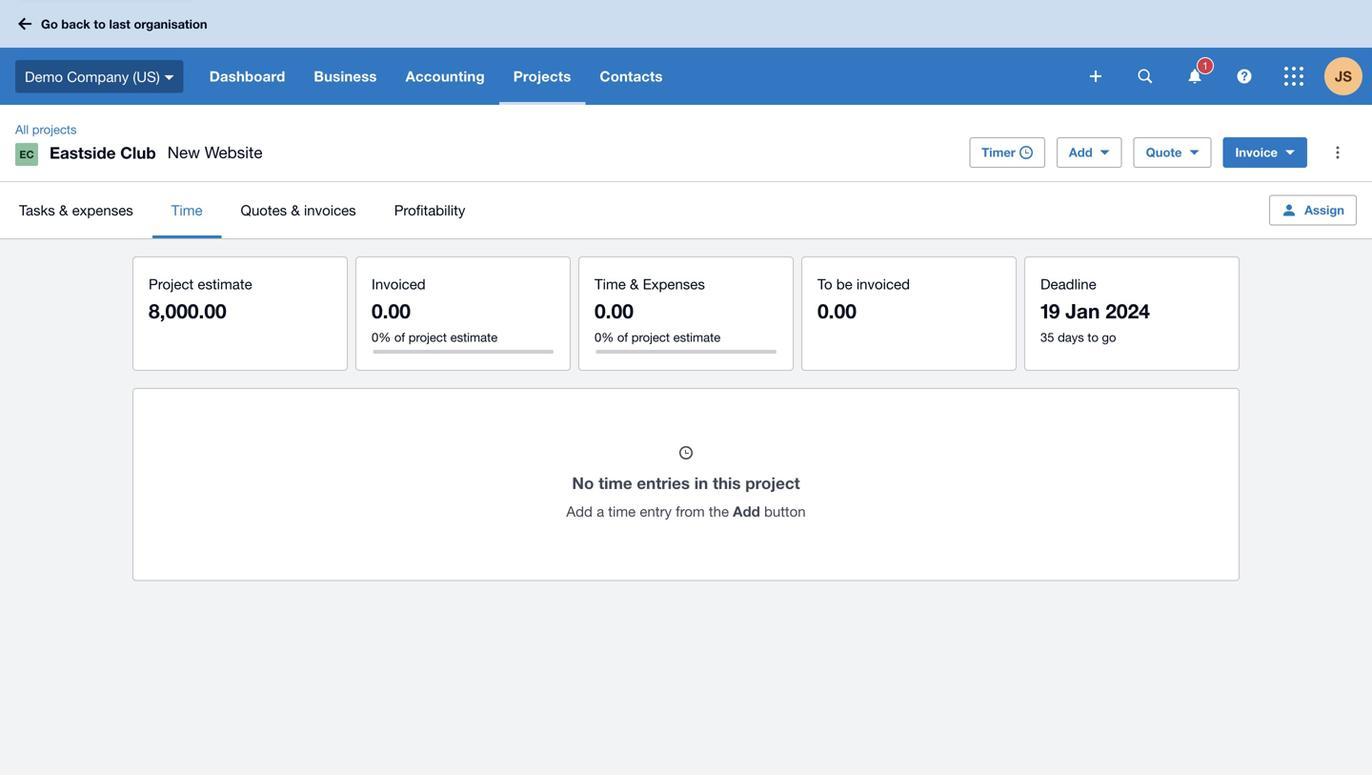 Task type: locate. For each thing, give the bounding box(es) containing it.
1 vertical spatial to
[[1088, 330, 1099, 345]]

tasks & expenses link
[[0, 182, 152, 238]]

js button
[[1325, 48, 1373, 105]]

invoiced
[[857, 276, 910, 292]]

demo company (us)
[[25, 68, 160, 85]]

jan
[[1066, 299, 1101, 323]]

0.00 inside invoiced 0.00 0% of project estimate
[[372, 299, 411, 323]]

projects
[[32, 122, 77, 137]]

button
[[765, 503, 806, 520]]

& right quotes
[[291, 202, 300, 218]]

add right timer button
[[1070, 145, 1093, 160]]

0 horizontal spatial project
[[409, 330, 447, 345]]

to inside deadline 19 jan 2024 35 days to go
[[1088, 330, 1099, 345]]

1 horizontal spatial of
[[618, 330, 628, 345]]

go
[[1103, 330, 1117, 345]]

add right the at the right
[[733, 503, 761, 520]]

banner containing dashboard
[[0, 0, 1373, 105]]

project
[[409, 330, 447, 345], [632, 330, 670, 345], [746, 473, 800, 492]]

dashboard link
[[195, 48, 300, 105]]

0.00 for time & expenses 0.00 0% of project estimate
[[595, 299, 634, 323]]

quotes & invoices link
[[222, 182, 375, 238]]

1 horizontal spatial to
[[1088, 330, 1099, 345]]

0.00 inside 'time & expenses 0.00 0% of project estimate'
[[595, 299, 634, 323]]

time
[[599, 473, 633, 492], [609, 503, 636, 520]]

1 horizontal spatial project
[[632, 330, 670, 345]]

to be invoiced 0.00
[[818, 276, 910, 323]]

days
[[1058, 330, 1085, 345]]

2 0.00 from the left
[[595, 299, 634, 323]]

2 horizontal spatial add
[[1070, 145, 1093, 160]]

organisation
[[134, 16, 207, 31]]

go back to last organisation
[[41, 16, 207, 31]]

& right tasks
[[59, 202, 68, 218]]

project down expenses
[[632, 330, 670, 345]]

0 horizontal spatial add
[[567, 503, 593, 520]]

1 0% from the left
[[372, 330, 391, 345]]

add inside popup button
[[1070, 145, 1093, 160]]

8,000.00
[[149, 299, 227, 323]]

projects
[[514, 68, 572, 85]]

project inside invoiced 0.00 0% of project estimate
[[409, 330, 447, 345]]

1 of from the left
[[395, 330, 405, 345]]

ec
[[19, 148, 34, 161]]

add
[[1070, 145, 1093, 160], [567, 503, 593, 520], [733, 503, 761, 520]]

add a time entry from the add button
[[567, 503, 806, 520]]

2 horizontal spatial estimate
[[674, 330, 721, 345]]

to left the last
[[94, 16, 106, 31]]

add inside add a time entry from the add button
[[567, 503, 593, 520]]

1 horizontal spatial 0%
[[595, 330, 614, 345]]

add button
[[1057, 137, 1123, 168]]

demo company (us) button
[[0, 48, 195, 105]]

0 vertical spatial to
[[94, 16, 106, 31]]

1 vertical spatial time
[[609, 503, 636, 520]]

0 vertical spatial time
[[171, 202, 203, 218]]

2 0% from the left
[[595, 330, 614, 345]]

add left a at the bottom left
[[567, 503, 593, 520]]

0 horizontal spatial 0.00
[[372, 299, 411, 323]]

assign
[[1305, 203, 1345, 217]]

contacts
[[600, 68, 663, 85]]

1 horizontal spatial &
[[291, 202, 300, 218]]

svg image left 1
[[1189, 69, 1202, 83]]

js
[[1336, 68, 1353, 85]]

& for time
[[630, 276, 639, 292]]

0 horizontal spatial 0%
[[372, 330, 391, 345]]

time for time
[[171, 202, 203, 218]]

entry
[[640, 503, 672, 520]]

0 horizontal spatial &
[[59, 202, 68, 218]]

1 0.00 from the left
[[372, 299, 411, 323]]

0.00
[[372, 299, 411, 323], [595, 299, 634, 323], [818, 299, 857, 323]]

of
[[395, 330, 405, 345], [618, 330, 628, 345]]

0 horizontal spatial svg image
[[18, 18, 31, 30]]

entries
[[637, 473, 690, 492]]

time up a at the bottom left
[[599, 473, 633, 492]]

time
[[171, 202, 203, 218], [595, 276, 626, 292]]

1 horizontal spatial 0.00
[[595, 299, 634, 323]]

profitability
[[394, 202, 466, 218]]

to
[[94, 16, 106, 31], [1088, 330, 1099, 345]]

time link
[[152, 182, 222, 238]]

time inside add a time entry from the add button
[[609, 503, 636, 520]]

be
[[837, 276, 853, 292]]

1 horizontal spatial estimate
[[451, 330, 498, 345]]

1 horizontal spatial time
[[595, 276, 626, 292]]

2 horizontal spatial &
[[630, 276, 639, 292]]

0.00 inside to be invoiced 0.00
[[818, 299, 857, 323]]

0%
[[372, 330, 391, 345], [595, 330, 614, 345]]

0.00 for to be invoiced 0.00
[[818, 299, 857, 323]]

no time entries in this project
[[572, 473, 800, 492]]

svg image inside the 1 popup button
[[1189, 69, 1202, 83]]

& inside 'time & expenses 0.00 0% of project estimate'
[[630, 276, 639, 292]]

time down new at top left
[[171, 202, 203, 218]]

time right a at the bottom left
[[609, 503, 636, 520]]

banner
[[0, 0, 1373, 105]]

svg image
[[1139, 69, 1153, 83], [1189, 69, 1202, 83], [1238, 69, 1252, 83], [1091, 71, 1102, 82]]

35
[[1041, 330, 1055, 345]]

&
[[59, 202, 68, 218], [291, 202, 300, 218], [630, 276, 639, 292]]

website
[[205, 143, 263, 162]]

to
[[818, 276, 833, 292]]

svg image
[[18, 18, 31, 30], [1285, 67, 1304, 86], [165, 75, 174, 80]]

svg image right (us)
[[165, 75, 174, 80]]

time inside 'time & expenses 0.00 0% of project estimate'
[[595, 276, 626, 292]]

1 vertical spatial time
[[595, 276, 626, 292]]

2 horizontal spatial 0.00
[[818, 299, 857, 323]]

svg image left js
[[1285, 67, 1304, 86]]

accounting
[[406, 68, 485, 85]]

2 of from the left
[[618, 330, 628, 345]]

deadline
[[1041, 276, 1097, 292]]

19
[[1041, 299, 1061, 323]]

0 horizontal spatial estimate
[[198, 276, 252, 292]]

timer button
[[970, 137, 1046, 168]]

time left expenses
[[595, 276, 626, 292]]

accounting button
[[391, 48, 499, 105]]

project down invoiced
[[409, 330, 447, 345]]

estimate
[[198, 276, 252, 292], [451, 330, 498, 345], [674, 330, 721, 345]]

back
[[61, 16, 90, 31]]

business button
[[300, 48, 391, 105]]

2 horizontal spatial project
[[746, 473, 800, 492]]

quote
[[1147, 145, 1183, 160]]

timer
[[982, 145, 1016, 160]]

to left go
[[1088, 330, 1099, 345]]

contacts button
[[586, 48, 678, 105]]

a
[[597, 503, 605, 520]]

time for time & expenses 0.00 0% of project estimate
[[595, 276, 626, 292]]

project estimate 8,000.00
[[149, 276, 252, 323]]

this
[[713, 473, 741, 492]]

tasks & expenses
[[19, 202, 133, 218]]

0% inside invoiced 0.00 0% of project estimate
[[372, 330, 391, 345]]

eastside club
[[50, 143, 156, 162]]

project up button
[[746, 473, 800, 492]]

svg image inside the demo company (us) popup button
[[165, 75, 174, 80]]

1 horizontal spatial svg image
[[165, 75, 174, 80]]

0 horizontal spatial of
[[395, 330, 405, 345]]

dashboard
[[209, 68, 285, 85]]

svg image left go at the left of page
[[18, 18, 31, 30]]

project inside 'time & expenses 0.00 0% of project estimate'
[[632, 330, 670, 345]]

demo
[[25, 68, 63, 85]]

0 horizontal spatial time
[[171, 202, 203, 218]]

3 0.00 from the left
[[818, 299, 857, 323]]

time & expenses 0.00 0% of project estimate
[[595, 276, 721, 345]]

0% inside 'time & expenses 0.00 0% of project estimate'
[[595, 330, 614, 345]]

& left expenses
[[630, 276, 639, 292]]



Task type: vqa. For each thing, say whether or not it's contained in the screenshot.
your Set up now button
no



Task type: describe. For each thing, give the bounding box(es) containing it.
quotes & invoices
[[241, 202, 356, 218]]

svg image left the 1 popup button
[[1139, 69, 1153, 83]]

tasks
[[19, 202, 55, 218]]

all projects link
[[8, 120, 84, 139]]

go back to last organisation link
[[11, 7, 219, 41]]

1 button
[[1177, 48, 1215, 105]]

projects button
[[499, 48, 586, 105]]

invoice
[[1236, 145, 1279, 160]]

svg image right 1
[[1238, 69, 1252, 83]]

quote button
[[1134, 137, 1212, 168]]

deadline 19 jan 2024 35 days to go
[[1041, 276, 1151, 345]]

go
[[41, 16, 58, 31]]

add for add
[[1070, 145, 1093, 160]]

invoices
[[304, 202, 356, 218]]

in
[[695, 473, 709, 492]]

business
[[314, 68, 377, 85]]

& for quotes
[[291, 202, 300, 218]]

eastside
[[50, 143, 116, 162]]

project
[[149, 276, 194, 292]]

add for add a time entry from the add button
[[567, 503, 593, 520]]

from
[[676, 503, 705, 520]]

company
[[67, 68, 129, 85]]

svg image inside go back to last organisation link
[[18, 18, 31, 30]]

expenses
[[643, 276, 705, 292]]

new website
[[168, 143, 263, 162]]

estimate inside project estimate 8,000.00
[[198, 276, 252, 292]]

the
[[709, 503, 729, 520]]

0 vertical spatial time
[[599, 473, 633, 492]]

assign button
[[1270, 195, 1358, 225]]

2024
[[1106, 299, 1151, 323]]

expenses
[[72, 202, 133, 218]]

last
[[109, 16, 130, 31]]

invoice button
[[1224, 137, 1308, 168]]

club
[[120, 143, 156, 162]]

0 horizontal spatial to
[[94, 16, 106, 31]]

quotes
[[241, 202, 287, 218]]

estimate inside invoiced 0.00 0% of project estimate
[[451, 330, 498, 345]]

all
[[15, 122, 29, 137]]

(us)
[[133, 68, 160, 85]]

of inside invoiced 0.00 0% of project estimate
[[395, 330, 405, 345]]

1 horizontal spatial add
[[733, 503, 761, 520]]

all projects
[[15, 122, 77, 137]]

svg image up add popup button
[[1091, 71, 1102, 82]]

& for tasks
[[59, 202, 68, 218]]

more options image
[[1320, 133, 1358, 172]]

1
[[1203, 60, 1209, 72]]

of inside 'time & expenses 0.00 0% of project estimate'
[[618, 330, 628, 345]]

profitability link
[[375, 182, 485, 238]]

estimate inside 'time & expenses 0.00 0% of project estimate'
[[674, 330, 721, 345]]

new
[[168, 143, 200, 162]]

no
[[572, 473, 594, 492]]

invoiced 0.00 0% of project estimate
[[372, 276, 498, 345]]

2 horizontal spatial svg image
[[1285, 67, 1304, 86]]

invoiced
[[372, 276, 426, 292]]



